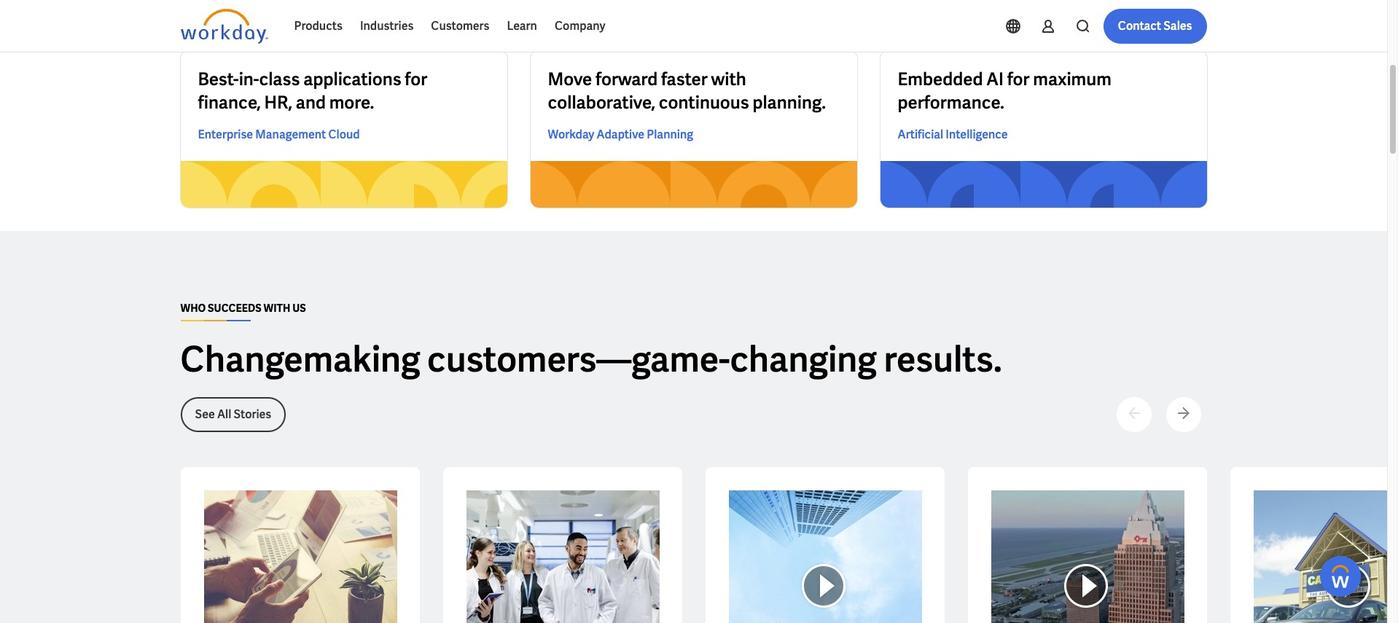 Task type: vqa. For each thing, say whether or not it's contained in the screenshot.
the in-
yes



Task type: describe. For each thing, give the bounding box(es) containing it.
in-
[[239, 68, 259, 90]]

intelligence
[[946, 127, 1008, 142]]

and
[[296, 91, 326, 114]]

artificial intelligence
[[898, 127, 1008, 142]]

who
[[180, 302, 206, 315]]

enterprise management cloud link
[[198, 126, 360, 144]]

customers—game-
[[427, 337, 730, 382]]

keybank image
[[991, 491, 1185, 623]]

with
[[264, 302, 291, 315]]

enterprise management cloud
[[198, 127, 360, 142]]

company button
[[546, 9, 614, 44]]

workday adaptive planning
[[548, 127, 694, 142]]

succeeds
[[208, 302, 262, 315]]

stories
[[234, 407, 271, 422]]

customers
[[431, 18, 490, 34]]

finance,
[[198, 91, 261, 114]]

artificial intelligence link
[[898, 126, 1008, 144]]

workday
[[548, 127, 595, 142]]

best-
[[198, 68, 239, 90]]

more.
[[329, 91, 374, 114]]

embedded
[[898, 68, 983, 90]]

ai
[[987, 68, 1004, 90]]

maximum
[[1033, 68, 1112, 90]]

changemaking
[[180, 337, 420, 382]]

embedded ai for maximum performance.
[[898, 68, 1112, 114]]

pwc image
[[204, 491, 397, 623]]

applications
[[303, 68, 401, 90]]

us
[[293, 302, 306, 315]]

management
[[255, 127, 326, 142]]

artificial
[[898, 127, 944, 142]]

continuous
[[659, 91, 749, 114]]

faster
[[661, 68, 708, 90]]

customers button
[[422, 9, 498, 44]]

move
[[548, 68, 592, 90]]

cushman & wakefield image
[[729, 491, 922, 623]]

changemaking customers—game-changing results.
[[180, 337, 1002, 382]]

hr,
[[264, 91, 292, 114]]

who succeeds with us
[[180, 302, 306, 315]]

company
[[555, 18, 606, 34]]



Task type: locate. For each thing, give the bounding box(es) containing it.
contact sales link
[[1104, 9, 1207, 44]]

move forward faster with collaborative, continuous planning.
[[548, 68, 826, 114]]

for
[[405, 68, 427, 90], [1007, 68, 1030, 90]]

products
[[294, 18, 343, 34]]

for inside the best-in-class applications for finance, hr, and more.
[[405, 68, 427, 90]]

all
[[217, 407, 231, 422]]

planning
[[647, 127, 694, 142]]

products button
[[285, 9, 351, 44]]

carmax image
[[1254, 491, 1399, 623]]

forward
[[596, 68, 658, 90]]

2 for from the left
[[1007, 68, 1030, 90]]

for down industries dropdown button
[[405, 68, 427, 90]]

performance.
[[898, 91, 1005, 114]]

collaborative,
[[548, 91, 656, 114]]

contact sales
[[1118, 18, 1193, 34]]

see all stories
[[195, 407, 271, 422]]

industries button
[[351, 9, 422, 44]]

adaptive
[[597, 127, 645, 142]]

industries
[[360, 18, 414, 34]]

results.
[[884, 337, 1002, 382]]

see
[[195, 407, 215, 422]]

desktop view of financial management operational analysis dashboard showing operating expenses by cost center and mobile view of human capital management home screen showing suggested tasks and announcements. image
[[705, 0, 1207, 27]]

1 for from the left
[[405, 68, 427, 90]]

0 horizontal spatial for
[[405, 68, 427, 90]]

with
[[711, 68, 747, 90]]

best-in-class applications for finance, hr, and more.
[[198, 68, 427, 114]]

for inside the embedded ai for maximum performance.
[[1007, 68, 1030, 90]]

go to the homepage image
[[180, 9, 268, 44]]

contact
[[1118, 18, 1162, 34]]

class
[[259, 68, 300, 90]]

learn
[[507, 18, 537, 34]]

workday adaptive planning link
[[548, 126, 694, 144]]

for right ai
[[1007, 68, 1030, 90]]

sales
[[1164, 18, 1193, 34]]

cloud
[[328, 127, 360, 142]]

planning.
[[753, 91, 826, 114]]

see all stories link
[[180, 397, 286, 432]]

enterprise
[[198, 127, 253, 142]]

learn button
[[498, 9, 546, 44]]

changing
[[730, 337, 877, 382]]

1 horizontal spatial for
[[1007, 68, 1030, 90]]

ferring pharmaceuticals image
[[466, 491, 660, 623]]



